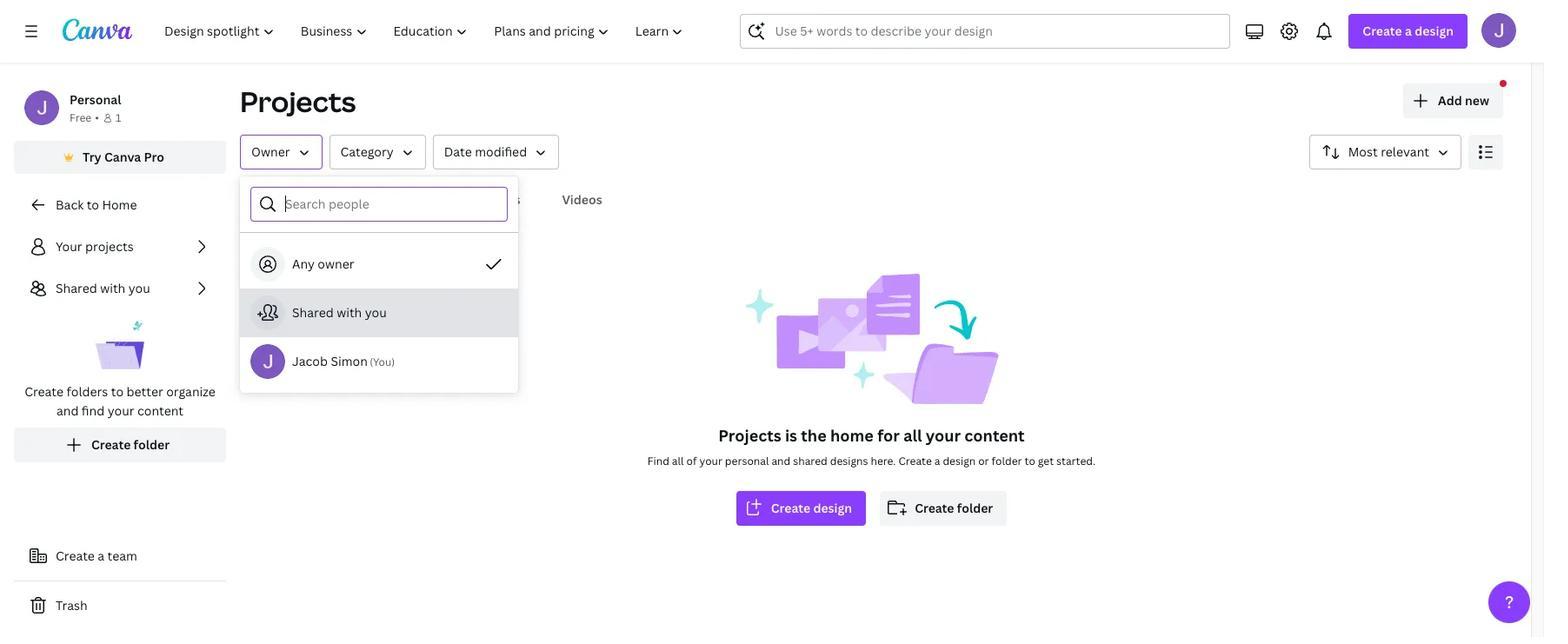 Task type: vqa. For each thing, say whether or not it's contained in the screenshot.
left your
yes



Task type: locate. For each thing, give the bounding box(es) containing it.
list box containing any owner
[[240, 240, 518, 386]]

you down any owner option
[[365, 304, 387, 321]]

2 horizontal spatial to
[[1025, 454, 1035, 469]]

a for team
[[98, 548, 104, 564]]

with up simon
[[337, 304, 362, 321]]

a inside button
[[98, 548, 104, 564]]

1 vertical spatial shared
[[292, 304, 334, 321]]

1 horizontal spatial design
[[943, 454, 976, 469]]

you inside button
[[365, 304, 387, 321]]

create folder button down find
[[14, 428, 226, 463]]

all
[[903, 425, 922, 446], [672, 454, 684, 469]]

shared for 'shared with you' link
[[56, 280, 97, 296]]

)
[[392, 355, 395, 370]]

0 vertical spatial create folder
[[91, 436, 170, 453]]

your projects
[[56, 238, 134, 255]]

a left or
[[934, 454, 940, 469]]

projects inside projects is the home for all your content find all of your personal and shared designs here. create a design or folder to get started.
[[718, 425, 781, 446]]

back to home
[[56, 196, 137, 213]]

shared down your
[[56, 280, 97, 296]]

your projects link
[[14, 230, 226, 264]]

1 vertical spatial create folder
[[915, 500, 993, 516]]

shared
[[793, 454, 827, 469]]

2 horizontal spatial a
[[1405, 23, 1412, 39]]

0 horizontal spatial and
[[56, 403, 79, 419]]

Date modified button
[[433, 135, 559, 170]]

your right "of"
[[699, 454, 722, 469]]

0 horizontal spatial your
[[108, 403, 134, 419]]

Sort by button
[[1309, 135, 1462, 170]]

to left get
[[1025, 454, 1035, 469]]

0 horizontal spatial with
[[100, 280, 125, 296]]

try canva pro button
[[14, 141, 226, 174]]

a inside dropdown button
[[1405, 23, 1412, 39]]

2 horizontal spatial design
[[1415, 23, 1454, 39]]

create folder
[[91, 436, 170, 453], [915, 500, 993, 516]]

1 horizontal spatial projects
[[718, 425, 781, 446]]

shared with you down projects
[[56, 280, 150, 296]]

your
[[56, 238, 82, 255]]

1 vertical spatial folder
[[992, 454, 1022, 469]]

canva
[[104, 149, 141, 165]]

folder
[[134, 436, 170, 453], [992, 454, 1022, 469], [957, 500, 993, 516]]

2 vertical spatial folder
[[957, 500, 993, 516]]

design inside projects is the home for all your content find all of your personal and shared designs here. create a design or folder to get started.
[[943, 454, 976, 469]]

add new button
[[1403, 83, 1503, 118]]

team
[[107, 548, 137, 564]]

1 vertical spatial to
[[111, 383, 124, 400]]

0 horizontal spatial to
[[87, 196, 99, 213]]

design inside button
[[813, 500, 852, 516]]

date modified
[[444, 143, 527, 160]]

0 vertical spatial design
[[1415, 23, 1454, 39]]

1 vertical spatial design
[[943, 454, 976, 469]]

0 vertical spatial you
[[128, 280, 150, 296]]

content
[[137, 403, 184, 419], [964, 425, 1025, 446]]

jacob simon option
[[240, 337, 518, 386]]

0 vertical spatial your
[[108, 403, 134, 419]]

0 vertical spatial to
[[87, 196, 99, 213]]

1 vertical spatial create folder button
[[880, 491, 1007, 526]]

1 vertical spatial with
[[337, 304, 362, 321]]

shared inside button
[[292, 304, 334, 321]]

1 horizontal spatial with
[[337, 304, 362, 321]]

create a team
[[56, 548, 137, 564]]

0 vertical spatial and
[[56, 403, 79, 419]]

trash link
[[14, 589, 226, 623]]

1 horizontal spatial your
[[699, 454, 722, 469]]

0 vertical spatial with
[[100, 280, 125, 296]]

jacob simon image
[[1482, 13, 1516, 48]]

you
[[128, 280, 150, 296], [365, 304, 387, 321]]

to left better
[[111, 383, 124, 400]]

projects up owner button
[[240, 83, 356, 120]]

0 horizontal spatial create folder button
[[14, 428, 226, 463]]

folders button
[[297, 183, 356, 216]]

a
[[1405, 23, 1412, 39], [934, 454, 940, 469], [98, 548, 104, 564]]

create folder for the left create folder button
[[91, 436, 170, 453]]

1 horizontal spatial and
[[772, 454, 791, 469]]

1 horizontal spatial content
[[964, 425, 1025, 446]]

design down designs
[[813, 500, 852, 516]]

your right for
[[926, 425, 961, 446]]

home
[[102, 196, 137, 213]]

create folder for rightmost create folder button
[[915, 500, 993, 516]]

0 vertical spatial projects
[[240, 83, 356, 120]]

any owner
[[292, 256, 354, 272]]

create folder button down or
[[880, 491, 1007, 526]]

any
[[292, 256, 315, 272]]

to inside projects is the home for all your content find all of your personal and shared designs here. create a design or folder to get started.
[[1025, 454, 1035, 469]]

category
[[340, 143, 394, 160]]

you down your projects link
[[128, 280, 150, 296]]

any owner option
[[240, 240, 518, 289]]

0 vertical spatial a
[[1405, 23, 1412, 39]]

0 horizontal spatial a
[[98, 548, 104, 564]]

list
[[14, 230, 226, 463]]

folder down better
[[134, 436, 170, 453]]

and left find
[[56, 403, 79, 419]]

you inside list
[[128, 280, 150, 296]]

2 vertical spatial design
[[813, 500, 852, 516]]

0 horizontal spatial create folder
[[91, 436, 170, 453]]

1 vertical spatial you
[[365, 304, 387, 321]]

with
[[100, 280, 125, 296], [337, 304, 362, 321]]

jacob
[[292, 353, 328, 370]]

create folder button
[[14, 428, 226, 463], [880, 491, 1007, 526]]

create inside create folders to better organize and find your content
[[24, 383, 63, 400]]

shared with you
[[56, 280, 150, 296], [292, 304, 387, 321]]

content down better
[[137, 403, 184, 419]]

0 vertical spatial create folder button
[[14, 428, 226, 463]]

1 vertical spatial all
[[672, 454, 684, 469]]

a left team
[[98, 548, 104, 564]]

projects
[[85, 238, 134, 255]]

shared with you inside button
[[292, 304, 387, 321]]

1 horizontal spatial to
[[111, 383, 124, 400]]

all right for
[[903, 425, 922, 446]]

your inside create folders to better organize and find your content
[[108, 403, 134, 419]]

designs
[[830, 454, 868, 469]]

1 vertical spatial projects
[[718, 425, 781, 446]]

0 horizontal spatial shared
[[56, 280, 97, 296]]

0 vertical spatial shared
[[56, 280, 97, 296]]

to
[[87, 196, 99, 213], [111, 383, 124, 400], [1025, 454, 1035, 469]]

create
[[1363, 23, 1402, 39], [24, 383, 63, 400], [91, 436, 131, 453], [898, 454, 932, 469], [771, 500, 810, 516], [915, 500, 954, 516], [56, 548, 95, 564]]

1 horizontal spatial all
[[903, 425, 922, 446]]

shared inside list
[[56, 280, 97, 296]]

2 vertical spatial your
[[699, 454, 722, 469]]

design left jacob simon "image"
[[1415, 23, 1454, 39]]

designs
[[390, 191, 437, 208]]

shared up jacob
[[292, 304, 334, 321]]

new
[[1465, 92, 1489, 109]]

your right find
[[108, 403, 134, 419]]

trash
[[56, 597, 87, 614]]

1 vertical spatial a
[[934, 454, 940, 469]]

1 horizontal spatial you
[[365, 304, 387, 321]]

add
[[1438, 92, 1462, 109]]

Owner button
[[240, 135, 322, 170]]

get
[[1038, 454, 1054, 469]]

1 vertical spatial shared with you
[[292, 304, 387, 321]]

try canva pro
[[83, 149, 164, 165]]

0 vertical spatial all
[[903, 425, 922, 446]]

0 vertical spatial shared with you
[[56, 280, 150, 296]]

None search field
[[740, 14, 1231, 49]]

create folder inside list
[[91, 436, 170, 453]]

design left or
[[943, 454, 976, 469]]

your
[[108, 403, 134, 419], [926, 425, 961, 446], [699, 454, 722, 469]]

all left "of"
[[672, 454, 684, 469]]

•
[[95, 110, 99, 125]]

create design button
[[736, 491, 866, 526]]

back to home link
[[14, 188, 226, 223]]

0 vertical spatial content
[[137, 403, 184, 419]]

organize
[[166, 383, 215, 400]]

videos
[[562, 191, 602, 208]]

Category button
[[329, 135, 426, 170]]

1 vertical spatial and
[[772, 454, 791, 469]]

shared with you down owner
[[292, 304, 387, 321]]

2 vertical spatial to
[[1025, 454, 1035, 469]]

projects
[[240, 83, 356, 120], [718, 425, 781, 446]]

and
[[56, 403, 79, 419], [772, 454, 791, 469]]

and down is
[[772, 454, 791, 469]]

1 horizontal spatial create folder
[[915, 500, 993, 516]]

1 vertical spatial content
[[964, 425, 1025, 446]]

you
[[373, 355, 392, 370]]

a inside projects is the home for all your content find all of your personal and shared designs here. create a design or folder to get started.
[[934, 454, 940, 469]]

0 horizontal spatial projects
[[240, 83, 356, 120]]

1 horizontal spatial shared
[[292, 304, 334, 321]]

folder inside projects is the home for all your content find all of your personal and shared designs here. create a design or folder to get started.
[[992, 454, 1022, 469]]

content up or
[[964, 425, 1025, 446]]

to right back
[[87, 196, 99, 213]]

1
[[116, 110, 121, 125]]

projects for projects is the home for all your content find all of your personal and shared designs here. create a design or folder to get started.
[[718, 425, 781, 446]]

0 horizontal spatial design
[[813, 500, 852, 516]]

folders
[[66, 383, 108, 400]]

shared with you for 'shared with you' link
[[56, 280, 150, 296]]

content inside projects is the home for all your content find all of your personal and shared designs here. create a design or folder to get started.
[[964, 425, 1025, 446]]

projects up personal
[[718, 425, 781, 446]]

0 horizontal spatial content
[[137, 403, 184, 419]]

0 horizontal spatial all
[[672, 454, 684, 469]]

add new
[[1438, 92, 1489, 109]]

shared
[[56, 280, 97, 296], [292, 304, 334, 321]]

with inside list
[[100, 280, 125, 296]]

create folder down or
[[915, 500, 993, 516]]

a up the add new dropdown button
[[1405, 23, 1412, 39]]

1 horizontal spatial shared with you
[[292, 304, 387, 321]]

most relevant
[[1348, 143, 1429, 160]]

with down projects
[[100, 280, 125, 296]]

folder down or
[[957, 500, 993, 516]]

folder right or
[[992, 454, 1022, 469]]

list box
[[240, 240, 518, 386]]

and inside create folders to better organize and find your content
[[56, 403, 79, 419]]

relevant
[[1381, 143, 1429, 160]]

2 vertical spatial a
[[98, 548, 104, 564]]

0 horizontal spatial you
[[128, 280, 150, 296]]

with inside button
[[337, 304, 362, 321]]

design
[[1415, 23, 1454, 39], [943, 454, 976, 469], [813, 500, 852, 516]]

0 horizontal spatial shared with you
[[56, 280, 150, 296]]

1 horizontal spatial a
[[934, 454, 940, 469]]

date
[[444, 143, 472, 160]]

here.
[[871, 454, 896, 469]]

1 vertical spatial your
[[926, 425, 961, 446]]

create folder down create folders to better organize and find your content
[[91, 436, 170, 453]]

create folders to better organize and find your content
[[24, 383, 215, 419]]

free •
[[70, 110, 99, 125]]

1 horizontal spatial create folder button
[[880, 491, 1007, 526]]

shared with you link
[[14, 271, 226, 306]]



Task type: describe. For each thing, give the bounding box(es) containing it.
shared with you button
[[240, 289, 518, 337]]

back
[[56, 196, 84, 213]]

0 vertical spatial folder
[[134, 436, 170, 453]]

content inside create folders to better organize and find your content
[[137, 403, 184, 419]]

create inside projects is the home for all your content find all of your personal and shared designs here. create a design or folder to get started.
[[898, 454, 932, 469]]

images button
[[472, 183, 527, 216]]

shared with you for shared with you button
[[292, 304, 387, 321]]

any owner button
[[240, 240, 518, 289]]

designs button
[[383, 183, 444, 216]]

modified
[[475, 143, 527, 160]]

is
[[785, 425, 797, 446]]

jacob simon ( you )
[[292, 353, 395, 370]]

design inside dropdown button
[[1415, 23, 1454, 39]]

folders
[[304, 191, 349, 208]]

2 horizontal spatial your
[[926, 425, 961, 446]]

the
[[801, 425, 827, 446]]

you for shared with you button
[[365, 304, 387, 321]]

all
[[247, 191, 263, 208]]

videos button
[[555, 183, 609, 216]]

projects for projects
[[240, 83, 356, 120]]

most
[[1348, 143, 1378, 160]]

with for 'shared with you' link
[[100, 280, 125, 296]]

free
[[70, 110, 92, 125]]

Search people search field
[[285, 188, 496, 221]]

top level navigation element
[[153, 14, 699, 49]]

all button
[[240, 183, 270, 216]]

images
[[478, 191, 520, 208]]

find
[[82, 403, 105, 419]]

shared with you option
[[240, 289, 518, 337]]

home
[[830, 425, 874, 446]]

simon
[[331, 353, 368, 370]]

pro
[[144, 149, 164, 165]]

owner
[[251, 143, 290, 160]]

create inside dropdown button
[[1363, 23, 1402, 39]]

better
[[126, 383, 163, 400]]

started.
[[1056, 454, 1096, 469]]

you for 'shared with you' link
[[128, 280, 150, 296]]

projects is the home for all your content find all of your personal and shared designs here. create a design or folder to get started.
[[648, 425, 1096, 469]]

Search search field
[[775, 15, 1196, 48]]

shared for shared with you button
[[292, 304, 334, 321]]

try
[[83, 149, 101, 165]]

(
[[370, 355, 373, 370]]

a for design
[[1405, 23, 1412, 39]]

or
[[978, 454, 989, 469]]

create design
[[771, 500, 852, 516]]

find
[[648, 454, 669, 469]]

to inside create folders to better organize and find your content
[[111, 383, 124, 400]]

and inside projects is the home for all your content find all of your personal and shared designs here. create a design or folder to get started.
[[772, 454, 791, 469]]

for
[[877, 425, 900, 446]]

personal
[[70, 91, 121, 108]]

owner
[[318, 256, 354, 272]]

of
[[686, 454, 697, 469]]

create a design
[[1363, 23, 1454, 39]]

create a team button
[[14, 539, 226, 574]]

list containing your projects
[[14, 230, 226, 463]]

with for shared with you button
[[337, 304, 362, 321]]

personal
[[725, 454, 769, 469]]

create a design button
[[1349, 14, 1468, 49]]



